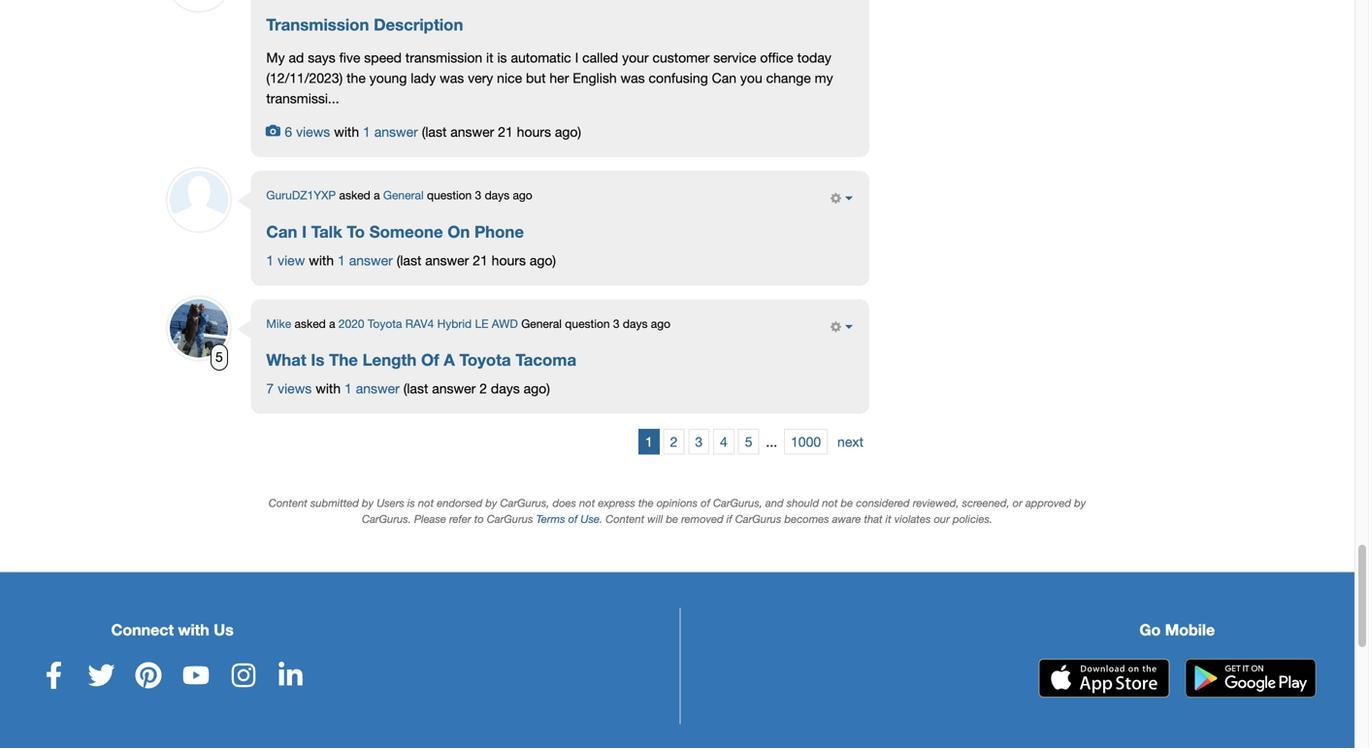 Task type: vqa. For each thing, say whether or not it's contained in the screenshot.
Should
yes



Task type: describe. For each thing, give the bounding box(es) containing it.
with down is
[[316, 380, 341, 396]]

0 vertical spatial 3
[[475, 188, 482, 202]]

3 link
[[688, 429, 709, 455]]

4 link
[[713, 429, 734, 455]]

1 down young
[[363, 124, 370, 140]]

(12/11/2023)
[[266, 70, 343, 86]]

transmission
[[266, 14, 369, 34]]

1 view link
[[266, 252, 305, 268]]

transmissi...
[[266, 90, 339, 106]]

removed
[[681, 513, 724, 526]]

awd
[[492, 317, 518, 330]]

next link
[[832, 430, 869, 454]]

pinterest image
[[135, 662, 162, 689]]

with 1 answer (last answer 21 hours ago)
[[334, 124, 581, 140]]

use
[[581, 513, 600, 526]]

a for to
[[374, 188, 380, 202]]

transmission description link
[[266, 14, 463, 34]]

aware
[[832, 513, 861, 526]]

to
[[347, 222, 365, 241]]

2 link
[[663, 429, 685, 455]]

someone
[[369, 222, 443, 241]]

length
[[363, 350, 417, 369]]

5 inside pagination navigation navigation
[[745, 434, 753, 450]]

4
[[720, 434, 728, 450]]

2 by from the left
[[486, 497, 497, 509]]

views for 7
[[278, 380, 312, 396]]

automatic
[[511, 49, 571, 65]]

tab panel containing transmission description
[[165, 0, 869, 455]]

and
[[766, 497, 784, 509]]

3 not from the left
[[822, 497, 838, 509]]

of inside the content submitted by users is not endorsed by cargurus, does not express the opinions of cargurus, and should not be considered reviewed, screened, or approved by cargurus. please refer to cargurus
[[701, 497, 710, 509]]

7
[[266, 380, 274, 396]]

your
[[622, 49, 649, 65]]

be inside the content submitted by users is not endorsed by cargurus, does not express the opinions of cargurus, and should not be considered reviewed, screened, or approved by cargurus. please refer to cargurus
[[841, 497, 853, 509]]

my
[[815, 70, 833, 86]]

go
[[1140, 620, 1161, 639]]

1000 link
[[784, 429, 828, 455]]

please
[[414, 513, 446, 526]]

is inside my ad says five speed transmission it is automatic   i called your customer service office today (12/11/2023) the young lady was  very nice but her english was confusing   can you change my transmissi...
[[497, 49, 507, 65]]

is
[[311, 350, 324, 369]]

her
[[550, 70, 569, 86]]

talk
[[311, 222, 342, 241]]

ad
[[289, 49, 304, 65]]

but
[[526, 70, 546, 86]]

(last for of
[[403, 380, 428, 396]]

endorsed
[[437, 497, 483, 509]]

can i talk to someone on phone
[[266, 222, 524, 241]]

of
[[421, 350, 439, 369]]

five
[[339, 49, 360, 65]]

1 vertical spatial days
[[623, 317, 648, 330]]

0 vertical spatial (last
[[422, 124, 447, 140]]

or
[[1013, 497, 1023, 509]]

express
[[598, 497, 635, 509]]

ago) for phone
[[530, 252, 556, 268]]

the inside my ad says five speed transmission it is automatic   i called your customer service office today (12/11/2023) the young lady was  very nice but her english was confusing   can you change my transmissi...
[[347, 70, 366, 86]]

1 vertical spatial question
[[565, 317, 610, 330]]

1 inside pagination navigation navigation
[[645, 434, 653, 450]]

1 vertical spatial hours
[[492, 252, 526, 268]]

a for length
[[329, 317, 335, 330]]

3 by from the left
[[1074, 497, 1086, 509]]

1 by from the left
[[362, 497, 374, 509]]

what is the length of a toyota tacoma link
[[266, 350, 576, 369]]

...
[[766, 434, 777, 450]]

hybrid
[[437, 317, 472, 330]]

1 answer link for length
[[344, 380, 400, 396]]

violates
[[894, 513, 931, 526]]

is inside the content submitted by users is not endorsed by cargurus, does not express the opinions of cargurus, and should not be considered reviewed, screened, or approved by cargurus. please refer to cargurus
[[407, 497, 415, 509]]

that
[[864, 513, 883, 526]]

0 vertical spatial 2
[[480, 380, 487, 396]]

1 vertical spatial can
[[266, 222, 297, 241]]

screened,
[[962, 497, 1010, 509]]

approved
[[1026, 497, 1071, 509]]

get it on google play image
[[1185, 659, 1316, 697]]

transmission
[[405, 49, 482, 65]]

confusing
[[649, 70, 708, 86]]

speed
[[364, 49, 402, 65]]

general link
[[383, 188, 424, 202]]

1 down the
[[344, 380, 352, 396]]

to
[[474, 513, 484, 526]]

terms
[[536, 513, 565, 526]]

connect
[[111, 620, 174, 639]]

toyota inside "what is the length of a toyota tacoma" link
[[459, 350, 511, 369]]

with down talk at the top of page
[[309, 252, 334, 268]]

english
[[573, 70, 617, 86]]

what
[[266, 350, 306, 369]]

can inside my ad says five speed transmission it is automatic   i called your customer service office today (12/11/2023) the young lady was  very nice but her english was confusing   can you change my transmissi...
[[712, 70, 736, 86]]

1 horizontal spatial 3
[[613, 317, 620, 330]]

can i talk to someone on phone link
[[266, 222, 524, 241]]

next
[[837, 434, 864, 450]]

instagram image
[[230, 662, 257, 689]]

reviewed,
[[913, 497, 959, 509]]

mike link
[[266, 317, 291, 330]]

should
[[787, 497, 819, 509]]

my
[[266, 49, 285, 65]]

0 vertical spatial ago)
[[555, 124, 581, 140]]

1 vertical spatial of
[[568, 513, 578, 526]]

will
[[647, 513, 663, 526]]

mobile
[[1165, 620, 1215, 639]]

asked for the
[[295, 317, 326, 330]]

0 horizontal spatial ago
[[513, 188, 532, 202]]

7 views link
[[266, 380, 312, 396]]

1 down talk at the top of page
[[338, 252, 345, 268]]

customer
[[652, 49, 710, 65]]

0 vertical spatial days
[[485, 188, 510, 202]]

submitted
[[310, 497, 359, 509]]

1 answer link for to
[[338, 252, 393, 268]]

the
[[329, 350, 358, 369]]

1000
[[791, 434, 821, 450]]

linkedin image
[[277, 662, 304, 689]]

0 horizontal spatial question
[[427, 188, 472, 202]]

answer down the to
[[349, 252, 393, 268]]

ago) for toyota
[[524, 380, 550, 396]]

young
[[369, 70, 407, 86]]



Task type: locate. For each thing, give the bounding box(es) containing it.
1 cargurus, from the left
[[500, 497, 550, 509]]

general up the "someone"
[[383, 188, 424, 202]]

1 horizontal spatial can
[[712, 70, 736, 86]]

1 vertical spatial 5
[[745, 434, 753, 450]]

2 horizontal spatial by
[[1074, 497, 1086, 509]]

says
[[308, 49, 335, 65]]

1 was from the left
[[440, 70, 464, 86]]

0 horizontal spatial a
[[329, 317, 335, 330]]

what is the length of a toyota tacoma
[[266, 350, 576, 369]]

by left users
[[362, 497, 374, 509]]

called
[[582, 49, 618, 65]]

views right 7
[[278, 380, 312, 396]]

1 vertical spatial asked
[[295, 317, 326, 330]]

1 horizontal spatial it
[[886, 513, 891, 526]]

not
[[418, 497, 434, 509], [579, 497, 595, 509], [822, 497, 838, 509]]

0 vertical spatial 5
[[215, 349, 223, 365]]

1 horizontal spatial 21
[[498, 124, 513, 140]]

0 vertical spatial hours
[[517, 124, 551, 140]]

answer down on
[[425, 252, 469, 268]]

1 vertical spatial be
[[666, 513, 678, 526]]

on
[[448, 222, 470, 241]]

i inside my ad says five speed transmission it is automatic   i called your customer service office today (12/11/2023) the young lady was  very nice but her english was confusing   can you change my transmissi...
[[575, 49, 579, 65]]

1 left view
[[266, 252, 274, 268]]

gurudz1yxp
[[266, 188, 336, 202]]

2 cargurus, from the left
[[713, 497, 762, 509]]

is up nice
[[497, 49, 507, 65]]

1 vertical spatial 1 answer link
[[338, 252, 393, 268]]

1 horizontal spatial ago
[[651, 317, 670, 330]]

0 vertical spatial i
[[575, 49, 579, 65]]

cargurus
[[487, 513, 533, 526], [735, 513, 782, 526]]

opinions
[[657, 497, 698, 509]]

cargurus inside the content submitted by users is not endorsed by cargurus, does not express the opinions of cargurus, and should not be considered reviewed, screened, or approved by cargurus. please refer to cargurus
[[487, 513, 533, 526]]

0 horizontal spatial the
[[347, 70, 366, 86]]

nice
[[497, 70, 522, 86]]

today
[[797, 49, 831, 65]]

0 vertical spatial of
[[701, 497, 710, 509]]

0 horizontal spatial it
[[486, 49, 493, 65]]

0 vertical spatial is
[[497, 49, 507, 65]]

7 views with 1 answer (last answer 2 days ago)
[[266, 380, 550, 396]]

1 vertical spatial 2
[[670, 434, 678, 450]]

1 answer link down the to
[[338, 252, 393, 268]]

1 horizontal spatial is
[[497, 49, 507, 65]]

question up on
[[427, 188, 472, 202]]

views right the 6
[[296, 124, 330, 140]]

cargurus.
[[362, 513, 411, 526]]

1 horizontal spatial by
[[486, 497, 497, 509]]

connect with us
[[111, 620, 234, 639]]

0 horizontal spatial cargurus
[[487, 513, 533, 526]]

2 up pagination navigation navigation on the bottom
[[480, 380, 487, 396]]

content down express
[[606, 513, 644, 526]]

1 not from the left
[[418, 497, 434, 509]]

0 horizontal spatial is
[[407, 497, 415, 509]]

1 answer link down length
[[344, 380, 400, 396]]

content submitted by users is not endorsed by cargurus, does not express the opinions of cargurus, and should not be considered reviewed, screened, or approved by cargurus. please refer to cargurus
[[269, 497, 1086, 526]]

0 vertical spatial general
[[383, 188, 424, 202]]

ago
[[513, 188, 532, 202], [651, 317, 670, 330]]

with
[[334, 124, 359, 140], [309, 252, 334, 268], [316, 380, 341, 396], [178, 620, 209, 639]]

1 horizontal spatial 5
[[745, 434, 753, 450]]

2 vertical spatial ago)
[[524, 380, 550, 396]]

1 vertical spatial is
[[407, 497, 415, 509]]

1 horizontal spatial cargurus
[[735, 513, 782, 526]]

2 right 1 link
[[670, 434, 678, 450]]

1 horizontal spatial toyota
[[459, 350, 511, 369]]

21 down nice
[[498, 124, 513, 140]]

1 vertical spatial toyota
[[459, 350, 511, 369]]

1 horizontal spatial 2
[[670, 434, 678, 450]]

2 vertical spatial days
[[491, 380, 520, 396]]

users
[[377, 497, 404, 509]]

go mobile
[[1140, 620, 1215, 639]]

6 views link
[[266, 124, 330, 140]]

2 was from the left
[[621, 70, 645, 86]]

(last down the "someone"
[[397, 252, 421, 268]]

a
[[374, 188, 380, 202], [329, 317, 335, 330]]

the inside the content submitted by users is not endorsed by cargurus, does not express the opinions of cargurus, and should not be considered reviewed, screened, or approved by cargurus. please refer to cargurus
[[638, 497, 654, 509]]

1 vertical spatial ago
[[651, 317, 670, 330]]

0 horizontal spatial was
[[440, 70, 464, 86]]

1 vertical spatial it
[[886, 513, 891, 526]]

question up tacoma
[[565, 317, 610, 330]]

answer down a at the left top of the page
[[432, 380, 476, 396]]

hours down but
[[517, 124, 551, 140]]

0 vertical spatial 1 answer link
[[363, 124, 418, 140]]

1 horizontal spatial question
[[565, 317, 610, 330]]

a left 2020
[[329, 317, 335, 330]]

0 horizontal spatial be
[[666, 513, 678, 526]]

mike asked a 2020 toyota rav4 hybrid le awd general             question             3 days ago
[[266, 317, 670, 330]]

3
[[475, 188, 482, 202], [613, 317, 620, 330], [695, 434, 703, 450]]

1 horizontal spatial i
[[575, 49, 579, 65]]

days
[[485, 188, 510, 202], [623, 317, 648, 330], [491, 380, 520, 396]]

1 horizontal spatial content
[[606, 513, 644, 526]]

0 horizontal spatial by
[[362, 497, 374, 509]]

1 vertical spatial the
[[638, 497, 654, 509]]

description
[[374, 14, 463, 34]]

i left called
[[575, 49, 579, 65]]

a
[[444, 350, 455, 369]]

i left talk at the top of page
[[302, 222, 307, 241]]

0 horizontal spatial cargurus,
[[500, 497, 550, 509]]

by right endorsed
[[486, 497, 497, 509]]

download on the app store image
[[1039, 659, 1170, 697]]

answer down length
[[356, 380, 400, 396]]

be right will
[[666, 513, 678, 526]]

1 left 2 link
[[645, 434, 653, 450]]

with left us
[[178, 620, 209, 639]]

1 vertical spatial content
[[606, 513, 644, 526]]

0 vertical spatial can
[[712, 70, 736, 86]]

1 horizontal spatial cargurus,
[[713, 497, 762, 509]]

office
[[760, 49, 793, 65]]

1 horizontal spatial be
[[841, 497, 853, 509]]

cargurus down the and
[[735, 513, 782, 526]]

le
[[475, 317, 489, 330]]

can
[[712, 70, 736, 86], [266, 222, 297, 241]]

2 cargurus from the left
[[735, 513, 782, 526]]

asked for talk
[[339, 188, 370, 202]]

1 horizontal spatial asked
[[339, 188, 370, 202]]

the down five
[[347, 70, 366, 86]]

5 link
[[738, 429, 759, 455]]

answer down young
[[374, 124, 418, 140]]

1 horizontal spatial general
[[521, 317, 562, 330]]

tacoma
[[516, 350, 576, 369]]

0 horizontal spatial toyota
[[368, 317, 402, 330]]

2 vertical spatial 1 answer link
[[344, 380, 400, 396]]

0 vertical spatial a
[[374, 188, 380, 202]]

0 horizontal spatial of
[[568, 513, 578, 526]]

21 down phone
[[473, 252, 488, 268]]

1 vertical spatial (last
[[397, 252, 421, 268]]

change
[[766, 70, 811, 86]]

was down the your on the top of the page
[[621, 70, 645, 86]]

cargurus, up if
[[713, 497, 762, 509]]

cargurus, up 'terms'
[[500, 497, 550, 509]]

gurudz1yxp link
[[266, 188, 336, 202]]

1 horizontal spatial was
[[621, 70, 645, 86]]

the up will
[[638, 497, 654, 509]]

hours down phone
[[492, 252, 526, 268]]

(last
[[422, 124, 447, 140], [397, 252, 421, 268], [403, 380, 428, 396]]

answer down very
[[450, 124, 494, 140]]

1 link
[[638, 429, 660, 455]]

cargurus right to
[[487, 513, 533, 526]]

0 horizontal spatial content
[[269, 497, 307, 509]]

question
[[427, 188, 472, 202], [565, 317, 610, 330]]

facebook image
[[40, 662, 68, 689]]

is
[[497, 49, 507, 65], [407, 497, 415, 509]]

transmission description
[[266, 14, 463, 34]]

mike
[[266, 317, 291, 330]]

2 not from the left
[[579, 497, 595, 509]]

views for 6
[[296, 124, 330, 140]]

0 vertical spatial asked
[[339, 188, 370, 202]]

0 horizontal spatial can
[[266, 222, 297, 241]]

1 vertical spatial 3
[[613, 317, 620, 330]]

1 vertical spatial i
[[302, 222, 307, 241]]

1 cargurus from the left
[[487, 513, 533, 526]]

1 horizontal spatial a
[[374, 188, 380, 202]]

2 inside pagination navigation navigation
[[670, 434, 678, 450]]

content inside the content submitted by users is not endorsed by cargurus, does not express the opinions of cargurus, and should not be considered reviewed, screened, or approved by cargurus. please refer to cargurus
[[269, 497, 307, 509]]

1 horizontal spatial not
[[579, 497, 595, 509]]

is right users
[[407, 497, 415, 509]]

5
[[215, 349, 223, 365], [745, 434, 753, 450]]

it up very
[[486, 49, 493, 65]]

twitter image
[[88, 662, 115, 689]]

it right that
[[886, 513, 891, 526]]

very
[[468, 70, 493, 86]]

you
[[740, 70, 762, 86]]

1 horizontal spatial the
[[638, 497, 654, 509]]

0 vertical spatial toyota
[[368, 317, 402, 330]]

0 horizontal spatial asked
[[295, 317, 326, 330]]

0 horizontal spatial 21
[[473, 252, 488, 268]]

asked up the to
[[339, 188, 370, 202]]

2 vertical spatial (last
[[403, 380, 428, 396]]

not up aware
[[822, 497, 838, 509]]

1
[[363, 124, 370, 140], [266, 252, 274, 268], [338, 252, 345, 268], [344, 380, 352, 396], [645, 434, 653, 450]]

of up removed
[[701, 497, 710, 509]]

gurudz1yxp asked a general question             3 days ago
[[266, 188, 532, 202]]

2020
[[339, 317, 364, 330]]

it inside my ad says five speed transmission it is automatic   i called your customer service office today (12/11/2023) the young lady was  very nice but her english was confusing   can you change my transmissi...
[[486, 49, 493, 65]]

5 left ...
[[745, 434, 753, 450]]

by right "approved"
[[1074, 497, 1086, 509]]

0 vertical spatial it
[[486, 49, 493, 65]]

content left submitted
[[269, 497, 307, 509]]

6 views
[[285, 124, 330, 140]]

be up aware
[[841, 497, 853, 509]]

1 vertical spatial general
[[521, 317, 562, 330]]

0 vertical spatial 21
[[498, 124, 513, 140]]

with right 6 views
[[334, 124, 359, 140]]

was down transmission
[[440, 70, 464, 86]]

asked right mike link
[[295, 317, 326, 330]]

toyota right a at the left top of the page
[[459, 350, 511, 369]]

service
[[713, 49, 756, 65]]

1 view with 1 answer (last answer 21 hours ago)
[[266, 252, 556, 268]]

(last for someone
[[397, 252, 421, 268]]

ago)
[[555, 124, 581, 140], [530, 252, 556, 268], [524, 380, 550, 396]]

1 vertical spatial ago)
[[530, 252, 556, 268]]

0 horizontal spatial 3
[[475, 188, 482, 202]]

i
[[575, 49, 579, 65], [302, 222, 307, 241]]

us
[[214, 620, 234, 639]]

2 vertical spatial 3
[[695, 434, 703, 450]]

2 horizontal spatial 3
[[695, 434, 703, 450]]

becomes
[[785, 513, 829, 526]]

1 vertical spatial a
[[329, 317, 335, 330]]

refer
[[449, 513, 471, 526]]

youtube image
[[182, 662, 210, 689]]

can down service
[[712, 70, 736, 86]]

21
[[498, 124, 513, 140], [473, 252, 488, 268]]

the
[[347, 70, 366, 86], [638, 497, 654, 509]]

1 horizontal spatial of
[[701, 497, 710, 509]]

1 answer link down young
[[363, 124, 418, 140]]

3 inside pagination navigation navigation
[[695, 434, 703, 450]]

5 left what
[[215, 349, 223, 365]]

0 vertical spatial views
[[296, 124, 330, 140]]

0 vertical spatial question
[[427, 188, 472, 202]]

be
[[841, 497, 853, 509], [666, 513, 678, 526]]

terms of use link
[[536, 513, 600, 526]]

6
[[285, 124, 292, 140]]

lady
[[411, 70, 436, 86]]

considered
[[856, 497, 910, 509]]

of left the use
[[568, 513, 578, 526]]

my ad says five speed transmission it is automatic   i called your customer service office today (12/11/2023) the young lady was  very nice but her english was confusing   can you change my transmissi...
[[266, 49, 833, 106]]

0 vertical spatial ago
[[513, 188, 532, 202]]

if
[[727, 513, 732, 526]]

rav4
[[405, 317, 434, 330]]

0 horizontal spatial 2
[[480, 380, 487, 396]]

(last down "what is the length of a toyota tacoma" link
[[403, 380, 428, 396]]

1 answer link
[[363, 124, 418, 140], [338, 252, 393, 268], [344, 380, 400, 396]]

general
[[383, 188, 424, 202], [521, 317, 562, 330]]

not up please
[[418, 497, 434, 509]]

0 horizontal spatial general
[[383, 188, 424, 202]]

a left general link
[[374, 188, 380, 202]]

0 vertical spatial be
[[841, 497, 853, 509]]

(last down lady
[[422, 124, 447, 140]]

1 vertical spatial views
[[278, 380, 312, 396]]

tab panel
[[165, 0, 869, 455]]

terms of use . content will be removed if cargurus becomes aware that it violates our policies.
[[536, 513, 993, 526]]

general up tacoma
[[521, 317, 562, 330]]

can up 1 view 'link'
[[266, 222, 297, 241]]

pagination navigation navigation
[[165, 428, 869, 455]]

0 horizontal spatial i
[[302, 222, 307, 241]]

not up the use
[[579, 497, 595, 509]]

does
[[553, 497, 576, 509]]

2 horizontal spatial not
[[822, 497, 838, 509]]

phone
[[474, 222, 524, 241]]

1 vertical spatial 21
[[473, 252, 488, 268]]

policies.
[[953, 513, 993, 526]]

2020 toyota rav4 hybrid le awd link
[[339, 317, 518, 330]]

0 vertical spatial the
[[347, 70, 366, 86]]

toyota right 2020
[[368, 317, 402, 330]]

0 vertical spatial content
[[269, 497, 307, 509]]



